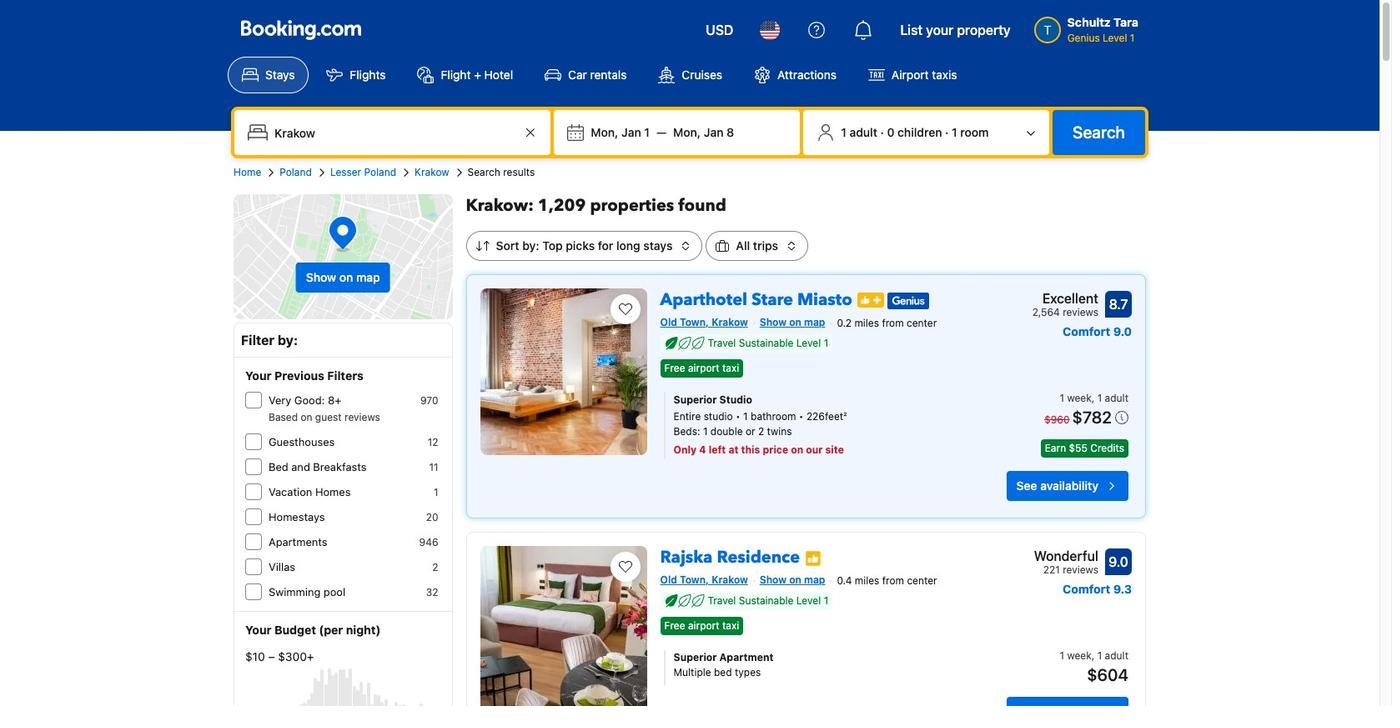Task type: locate. For each thing, give the bounding box(es) containing it.
0 vertical spatial miles
[[855, 317, 879, 329]]

• down the studio
[[736, 411, 741, 423]]

by: left the top
[[522, 239, 539, 253]]

map
[[356, 270, 380, 285], [804, 316, 826, 329], [804, 574, 826, 587]]

0 vertical spatial search
[[1073, 123, 1126, 142]]

show on map
[[306, 270, 380, 285], [760, 316, 826, 329], [760, 574, 826, 587]]

reviews
[[1063, 306, 1099, 319], [345, 411, 380, 424], [1063, 564, 1099, 577]]

mon,
[[591, 125, 619, 139], [673, 125, 701, 139]]

this
[[741, 444, 760, 457]]

week for 1 week , 1 adult
[[1067, 392, 1092, 405]]

wonderful
[[1034, 549, 1099, 564]]

1 vertical spatial comfort
[[1063, 583, 1111, 597]]

1 vertical spatial old
[[660, 574, 677, 587]]

1 vertical spatial 2
[[432, 562, 438, 574]]

1 from from the top
[[882, 317, 904, 329]]

1 vertical spatial travel
[[708, 595, 736, 607]]

adult for 1 week , 1 adult $604
[[1105, 650, 1129, 663]]

1 vertical spatial search
[[468, 166, 500, 179]]

1 horizontal spatial ·
[[945, 125, 949, 139]]

from right 0.4
[[883, 575, 904, 587]]

trips
[[753, 239, 778, 253]]

breakfasts
[[313, 461, 367, 474]]

taxi for rajska
[[723, 620, 739, 633]]

jan left —
[[622, 125, 641, 139]]

1 vertical spatial travel sustainable level 1
[[708, 595, 829, 607]]

1 airport from the top
[[688, 362, 720, 375]]

sustainable down the residence
[[739, 595, 794, 607]]

multiple
[[674, 667, 711, 679]]

reviews inside excellent 2,564 reviews
[[1063, 306, 1099, 319]]

1 comfort from the top
[[1063, 325, 1111, 339]]

, up $604
[[1092, 650, 1095, 663]]

previous
[[274, 369, 324, 383]]

1 vertical spatial center
[[907, 575, 938, 587]]

· right children
[[945, 125, 949, 139]]

0 vertical spatial reviews
[[1063, 306, 1099, 319]]

sort
[[496, 239, 519, 253]]

1 week , 1 adult $604
[[1060, 650, 1129, 685]]

1 up $604
[[1098, 650, 1102, 663]]

level down this property is part of our preferred partner program. it's committed to providing excellent service and good value. it'll pay us a higher commission if you make a booking. icon
[[797, 595, 821, 607]]

left
[[709, 444, 726, 457]]

genius discounts available at this property. image
[[888, 293, 929, 309], [888, 293, 929, 309]]

2 vertical spatial show
[[760, 574, 787, 587]]

1 vertical spatial airport
[[688, 620, 720, 633]]

1 up $960
[[1060, 392, 1065, 405]]

and
[[291, 461, 310, 474]]

1 vertical spatial old town, krakow
[[660, 574, 748, 587]]

1 old from the top
[[660, 316, 677, 329]]

8+
[[328, 394, 342, 407]]

0 horizontal spatial poland
[[280, 166, 312, 179]]

2 free from the top
[[665, 620, 685, 633]]

level down tara
[[1103, 32, 1128, 44]]

0 vertical spatial level
[[1103, 32, 1128, 44]]

1 down miasto
[[824, 337, 829, 349]]

center right 0.2
[[907, 317, 937, 329]]

1 vertical spatial show on map
[[760, 316, 826, 329]]

free up "multiple"
[[665, 620, 685, 633]]

0 vertical spatial sustainable
[[739, 337, 794, 349]]

1 jan from the left
[[622, 125, 641, 139]]

mon, left —
[[591, 125, 619, 139]]

airport up the studio
[[688, 362, 720, 375]]

1 travel from the top
[[708, 337, 736, 349]]

see availability
[[1017, 479, 1099, 493]]

32
[[426, 587, 438, 599]]

budget
[[274, 623, 316, 637]]

· left 0
[[881, 125, 884, 139]]

2 travel sustainable level 1 from the top
[[708, 595, 829, 607]]

2 airport from the top
[[688, 620, 720, 633]]

1 free from the top
[[665, 362, 685, 375]]

old down rajska
[[660, 574, 677, 587]]

0 vertical spatial old town, krakow
[[660, 316, 748, 329]]

superior inside superior studio entire studio • 1 bathroom • 226feet² beds: 1 double or 2 twins only 4 left at this price on our site
[[674, 394, 717, 406]]

adult up $782 at the right bottom
[[1105, 392, 1129, 405]]

0 horizontal spatial 2
[[432, 562, 438, 574]]

at
[[729, 444, 739, 457]]

·
[[881, 125, 884, 139], [945, 125, 949, 139]]

1 vertical spatial town,
[[680, 574, 709, 587]]

1 free airport taxi from the top
[[665, 362, 739, 375]]

miles right 0.4
[[855, 575, 880, 587]]

all trips button
[[706, 231, 808, 261]]

mon, jan 8 button
[[667, 118, 741, 148]]

2 superior from the top
[[674, 652, 717, 664]]

+
[[474, 68, 481, 82]]

1 vertical spatial by:
[[278, 333, 298, 348]]

0 vertical spatial show on map
[[306, 270, 380, 285]]

0 vertical spatial from
[[882, 317, 904, 329]]

1 horizontal spatial search
[[1073, 123, 1126, 142]]

0 horizontal spatial search
[[468, 166, 500, 179]]

0 vertical spatial travel sustainable level 1
[[708, 337, 829, 349]]

reviews right "guest"
[[345, 411, 380, 424]]

2 right or
[[758, 426, 764, 438]]

airport for rajska
[[688, 620, 720, 633]]

2 vertical spatial adult
[[1105, 650, 1129, 663]]

on inside button
[[339, 270, 353, 285]]

travel sustainable level 1 for residence
[[708, 595, 829, 607]]

show
[[306, 270, 336, 285], [760, 316, 787, 329], [760, 574, 787, 587]]

airport
[[688, 362, 720, 375], [688, 620, 720, 633]]

adult left 0
[[850, 125, 878, 139]]

0 vertical spatial airport
[[688, 362, 720, 375]]

flight + hotel
[[441, 68, 513, 82]]

search results updated. krakow: 1,209 properties found. element
[[466, 194, 1146, 218]]

tara
[[1114, 15, 1139, 29]]

0 vertical spatial show
[[306, 270, 336, 285]]

good:
[[294, 394, 325, 407]]

old
[[660, 316, 677, 329], [660, 574, 677, 587]]

this property is part of our preferred partner program. it's committed to providing excellent service and good value. it'll pay us a higher commission if you make a booking. image
[[805, 550, 822, 567]]

aparthotel stare miasto image
[[480, 289, 647, 456]]

Where are you going? field
[[268, 118, 521, 148]]

adult
[[850, 125, 878, 139], [1105, 392, 1129, 405], [1105, 650, 1129, 663]]

0 horizontal spatial jan
[[622, 125, 641, 139]]

1 down comfort 9.3
[[1060, 650, 1065, 663]]

0 vertical spatial 2
[[758, 426, 764, 438]]

level down miasto
[[797, 337, 821, 349]]

2 up 32
[[432, 562, 438, 574]]

$55
[[1069, 442, 1088, 455]]

usd
[[706, 23, 734, 38]]

1 center from the top
[[907, 317, 937, 329]]

$300+
[[278, 650, 314, 664]]

0 vertical spatial superior
[[674, 394, 717, 406]]

2
[[758, 426, 764, 438], [432, 562, 438, 574]]

0 vertical spatial by:
[[522, 239, 539, 253]]

2 center from the top
[[907, 575, 938, 587]]

your account menu schultz tara genius level 1 element
[[1034, 8, 1146, 46]]

poland right lesser
[[364, 166, 396, 179]]

0 vertical spatial free airport taxi
[[665, 362, 739, 375]]

mon, jan 1 button
[[584, 118, 657, 148]]

old down aparthotel
[[660, 316, 677, 329]]

jan left 8
[[704, 125, 724, 139]]

1 inside schultz tara genius level 1
[[1130, 32, 1135, 44]]

1 left room
[[952, 125, 958, 139]]

superior up "multiple"
[[674, 652, 717, 664]]

0 horizontal spatial ·
[[881, 125, 884, 139]]

see availability link
[[1007, 472, 1129, 502]]

0 vertical spatial week
[[1067, 392, 1092, 405]]

$10 – $300+
[[245, 650, 314, 664]]

home link
[[234, 165, 261, 180]]

reviews up comfort 9.3
[[1063, 564, 1099, 577]]

1 sustainable from the top
[[739, 337, 794, 349]]

krakow for aparthotel
[[712, 316, 748, 329]]

free up "entire"
[[665, 362, 685, 375]]

week inside 1 week , 1 adult $604
[[1067, 650, 1092, 663]]

2 vertical spatial show on map
[[760, 574, 826, 587]]

from for aparthotel stare miasto
[[882, 317, 904, 329]]

guest
[[315, 411, 342, 424]]

2 sustainable from the top
[[739, 595, 794, 607]]

krakow down aparthotel
[[712, 316, 748, 329]]

town, down aparthotel
[[680, 316, 709, 329]]

attractions
[[778, 68, 837, 82]]

0 vertical spatial ,
[[1092, 392, 1095, 405]]

adult up $604
[[1105, 650, 1129, 663]]

adult inside "dropdown button"
[[850, 125, 878, 139]]

0.2
[[837, 317, 852, 329]]

0 vertical spatial free
[[665, 362, 685, 375]]

on
[[339, 270, 353, 285], [789, 316, 802, 329], [301, 411, 312, 424], [791, 444, 804, 457], [789, 574, 802, 587]]

1 old town, krakow from the top
[[660, 316, 748, 329]]

970
[[420, 395, 438, 407]]

krakow for rajska
[[712, 574, 748, 587]]

sustainable
[[739, 337, 794, 349], [739, 595, 794, 607]]

from for rajska residence
[[883, 575, 904, 587]]

reviews for rajska residence
[[1063, 564, 1099, 577]]

reviews up the comfort 9.0
[[1063, 306, 1099, 319]]

old town, krakow for rajska
[[660, 574, 748, 587]]

1 your from the top
[[245, 369, 272, 383]]

swimming pool
[[269, 586, 346, 599]]

free for aparthotel
[[665, 362, 685, 375]]

0 vertical spatial your
[[245, 369, 272, 383]]

travel down rajska residence
[[708, 595, 736, 607]]

1 vertical spatial sustainable
[[739, 595, 794, 607]]

2 travel from the top
[[708, 595, 736, 607]]

level for aparthotel stare miasto
[[797, 337, 821, 349]]

1 horizontal spatial by:
[[522, 239, 539, 253]]

0 horizontal spatial mon,
[[591, 125, 619, 139]]

2 comfort from the top
[[1063, 583, 1111, 597]]

1 vertical spatial krakow
[[712, 316, 748, 329]]

2 vertical spatial reviews
[[1063, 564, 1099, 577]]

1 vertical spatial show
[[760, 316, 787, 329]]

1 superior from the top
[[674, 394, 717, 406]]

0 horizontal spatial •
[[736, 411, 741, 423]]

show for aparthotel stare miasto
[[760, 316, 787, 329]]

poland right home on the left top
[[280, 166, 312, 179]]

superior for aparthotel
[[674, 394, 717, 406]]

comfort for rajska residence
[[1063, 583, 1111, 597]]

your up $10
[[245, 623, 272, 637]]

search
[[1073, 123, 1126, 142], [468, 166, 500, 179]]

rajska residence
[[660, 547, 800, 569]]

1 left —
[[644, 125, 650, 139]]

$604
[[1087, 666, 1129, 685]]

center for rajska residence
[[907, 575, 938, 587]]

1 vertical spatial miles
[[855, 575, 880, 587]]

from right 0.2
[[882, 317, 904, 329]]

your up very
[[245, 369, 272, 383]]

this property is part of our preferred plus program. it's committed to providing outstanding service and excellent value. it'll pay us a higher commission if you make a booking. image
[[858, 293, 884, 308], [858, 293, 884, 308]]

wonderful 221 reviews
[[1034, 549, 1099, 577]]

free airport taxi up the superior apartment multiple bed types
[[665, 620, 739, 633]]

2 taxi from the top
[[723, 620, 739, 633]]

for
[[598, 239, 614, 253]]

sustainable down stare
[[739, 337, 794, 349]]

long
[[617, 239, 641, 253]]

your for your previous filters
[[245, 369, 272, 383]]

1 town, from the top
[[680, 316, 709, 329]]

2 from from the top
[[883, 575, 904, 587]]

your
[[926, 23, 954, 38]]

226feet²
[[807, 411, 847, 423]]

0 vertical spatial taxi
[[723, 362, 739, 375]]

this property is part of our preferred partner program. it's committed to providing excellent service and good value. it'll pay us a higher commission if you make a booking. image
[[805, 550, 822, 567]]

town, down rajska
[[680, 574, 709, 587]]

2 , from the top
[[1092, 650, 1095, 663]]

1 travel sustainable level 1 from the top
[[708, 337, 829, 349]]

travel down aparthotel
[[708, 337, 736, 349]]

superior inside the superior apartment multiple bed types
[[674, 652, 717, 664]]

reviews for aparthotel stare miasto
[[1063, 306, 1099, 319]]

comfort down excellent 2,564 reviews
[[1063, 325, 1111, 339]]

1 horizontal spatial mon,
[[673, 125, 701, 139]]

bed and breakfasts
[[269, 461, 367, 474]]

1 mon, from the left
[[591, 125, 619, 139]]

, inside 1 week , 1 adult $604
[[1092, 650, 1095, 663]]

pool
[[324, 586, 346, 599]]

week up $782 at the right bottom
[[1067, 392, 1092, 405]]

2 your from the top
[[245, 623, 272, 637]]

sustainable for stare
[[739, 337, 794, 349]]

apartments
[[269, 536, 328, 549]]

1 taxi from the top
[[723, 362, 739, 375]]

2 old town, krakow from the top
[[660, 574, 748, 587]]

flights
[[350, 68, 386, 82]]

2 town, from the top
[[680, 574, 709, 587]]

2 vertical spatial krakow
[[712, 574, 748, 587]]

top
[[543, 239, 563, 253]]

car rentals link
[[531, 57, 641, 93]]

221
[[1044, 564, 1060, 577]]

1 horizontal spatial jan
[[704, 125, 724, 139]]

1 vertical spatial free
[[665, 620, 685, 633]]

0 vertical spatial comfort
[[1063, 325, 1111, 339]]

2 old from the top
[[660, 574, 677, 587]]

0 vertical spatial old
[[660, 316, 677, 329]]

0 vertical spatial adult
[[850, 125, 878, 139]]

1 up "superior apartment" link
[[824, 595, 829, 607]]

guesthouses
[[269, 436, 335, 449]]

search for search results
[[468, 166, 500, 179]]

1 horizontal spatial poland
[[364, 166, 396, 179]]

0 vertical spatial 9.0
[[1114, 325, 1132, 339]]

1 vertical spatial taxi
[[723, 620, 739, 633]]

9.0 down 8.7
[[1114, 325, 1132, 339]]

booking.com image
[[241, 20, 361, 40]]

old town, krakow down aparthotel
[[660, 316, 748, 329]]

1 horizontal spatial •
[[799, 411, 804, 423]]

2 · from the left
[[945, 125, 949, 139]]

0 horizontal spatial by:
[[278, 333, 298, 348]]

old town, krakow down rajska
[[660, 574, 748, 587]]

1 right beds:
[[703, 426, 708, 438]]

reviews inside wonderful 221 reviews
[[1063, 564, 1099, 577]]

1 vertical spatial superior
[[674, 652, 717, 664]]

airport up the superior apartment multiple bed types
[[688, 620, 720, 633]]

krakow down where are you going? field
[[415, 166, 449, 179]]

krakow down rajska residence
[[712, 574, 748, 587]]

free airport taxi for aparthotel
[[665, 362, 739, 375]]

1 vertical spatial free airport taxi
[[665, 620, 739, 633]]

1 down tara
[[1130, 32, 1135, 44]]

show on map button
[[296, 263, 390, 293]]

free airport taxi
[[665, 362, 739, 375], [665, 620, 739, 633]]

travel for aparthotel
[[708, 337, 736, 349]]

week up $604
[[1067, 650, 1092, 663]]

taxi up apartment
[[723, 620, 739, 633]]

$960
[[1045, 414, 1070, 426]]

free airport taxi up the studio
[[665, 362, 739, 375]]

list
[[901, 23, 923, 38]]

town,
[[680, 316, 709, 329], [680, 574, 709, 587]]

9.0 up '9.3'
[[1109, 555, 1129, 570]]

miles right 0.2
[[855, 317, 879, 329]]

1 vertical spatial your
[[245, 623, 272, 637]]

1 , from the top
[[1092, 392, 1095, 405]]

adult inside 1 week , 1 adult $604
[[1105, 650, 1129, 663]]

superior up "entire"
[[674, 394, 717, 406]]

comfort 9.0
[[1063, 325, 1132, 339]]

2 poland from the left
[[364, 166, 396, 179]]

center for aparthotel stare miasto
[[907, 317, 937, 329]]

superior
[[674, 394, 717, 406], [674, 652, 717, 664]]

1 vertical spatial level
[[797, 337, 821, 349]]

1 vertical spatial week
[[1067, 650, 1092, 663]]

mon, right —
[[673, 125, 701, 139]]

bed
[[269, 461, 288, 474]]

comfort down wonderful 221 reviews
[[1063, 583, 1111, 597]]

properties
[[590, 194, 674, 217]]

0 vertical spatial travel
[[708, 337, 736, 349]]

1 week from the top
[[1067, 392, 1092, 405]]

cruises
[[682, 68, 723, 82]]

car rentals
[[568, 68, 627, 82]]

• down superior studio link
[[799, 411, 804, 423]]

0 vertical spatial town,
[[680, 316, 709, 329]]

search inside button
[[1073, 123, 1126, 142]]

travel sustainable level 1 for stare
[[708, 337, 829, 349]]

2 vertical spatial level
[[797, 595, 821, 607]]

2 week from the top
[[1067, 650, 1092, 663]]

travel sustainable level 1 down stare
[[708, 337, 829, 349]]

0 vertical spatial map
[[356, 270, 380, 285]]

2 • from the left
[[799, 411, 804, 423]]

1 miles from the top
[[855, 317, 879, 329]]

center right 0.4
[[907, 575, 938, 587]]

homes
[[315, 486, 351, 499]]

superior studio entire studio • 1 bathroom • 226feet² beds: 1 double or 2 twins only 4 left at this price on our site
[[674, 394, 847, 457]]

2 free airport taxi from the top
[[665, 620, 739, 633]]

poland
[[280, 166, 312, 179], [364, 166, 396, 179]]

1 vertical spatial ,
[[1092, 650, 1095, 663]]

1 horizontal spatial 2
[[758, 426, 764, 438]]

1 up $782 at the right bottom
[[1098, 392, 1102, 405]]

1 vertical spatial from
[[883, 575, 904, 587]]

2 miles from the top
[[855, 575, 880, 587]]

week
[[1067, 392, 1092, 405], [1067, 650, 1092, 663]]

1 vertical spatial map
[[804, 316, 826, 329]]

from
[[882, 317, 904, 329], [883, 575, 904, 587]]

, up $782 at the right bottom
[[1092, 392, 1095, 405]]

2 inside superior studio entire studio • 1 bathroom • 226feet² beds: 1 double or 2 twins only 4 left at this price on our site
[[758, 426, 764, 438]]

2 vertical spatial map
[[804, 574, 826, 587]]

travel sustainable level 1 down the residence
[[708, 595, 829, 607]]

0 vertical spatial center
[[907, 317, 937, 329]]

1 vertical spatial adult
[[1105, 392, 1129, 405]]

by: right filter
[[278, 333, 298, 348]]

travel for rajska
[[708, 595, 736, 607]]

map for aparthotel stare miasto
[[804, 316, 826, 329]]

taxi up the studio
[[723, 362, 739, 375]]

all
[[736, 239, 750, 253]]



Task type: vqa. For each thing, say whether or not it's contained in the screenshot.
help page LINK on the left top of the page
no



Task type: describe. For each thing, give the bounding box(es) containing it.
search button
[[1053, 110, 1146, 155]]

krakow:
[[466, 194, 534, 217]]

lesser poland link
[[330, 165, 396, 180]]

scored 9.0 element
[[1106, 549, 1132, 576]]

based on guest reviews
[[269, 411, 380, 424]]

12
[[428, 436, 438, 449]]

map for rajska residence
[[804, 574, 826, 587]]

only
[[674, 444, 697, 457]]

2 mon, from the left
[[673, 125, 701, 139]]

miles for rajska residence
[[855, 575, 880, 587]]

schultz tara genius level 1
[[1068, 15, 1139, 44]]

site
[[826, 444, 844, 457]]

airport taxis
[[892, 68, 957, 82]]

, for 1 week , 1 adult
[[1092, 392, 1095, 405]]

swimming
[[269, 586, 321, 599]]

1 poland from the left
[[280, 166, 312, 179]]

, for 1 week , 1 adult $604
[[1092, 650, 1095, 663]]

airport taxis link
[[854, 57, 972, 93]]

sustainable for residence
[[739, 595, 794, 607]]

filter
[[241, 333, 275, 348]]

filters
[[327, 369, 364, 383]]

wonderful element
[[1034, 547, 1099, 567]]

rajska residence link
[[660, 540, 800, 569]]

town, for rajska
[[680, 574, 709, 587]]

lesser poland
[[330, 166, 396, 179]]

miles for aparthotel stare miasto
[[855, 317, 879, 329]]

show inside show on map button
[[306, 270, 336, 285]]

apartment
[[720, 652, 774, 664]]

by: for sort
[[522, 239, 539, 253]]

stays link
[[228, 57, 309, 93]]

1 vertical spatial 9.0
[[1109, 555, 1129, 570]]

8.7
[[1109, 297, 1128, 312]]

rentals
[[590, 68, 627, 82]]

search for search
[[1073, 123, 1126, 142]]

our
[[806, 444, 823, 457]]

excellent element
[[1033, 289, 1099, 309]]

usd button
[[696, 10, 744, 50]]

2 jan from the left
[[704, 125, 724, 139]]

types
[[735, 667, 761, 679]]

(per
[[319, 623, 343, 637]]

homestays
[[269, 511, 325, 524]]

home
[[234, 166, 261, 179]]

flight + hotel link
[[403, 57, 527, 93]]

11
[[429, 461, 438, 474]]

earn
[[1045, 442, 1066, 455]]

bed
[[714, 667, 732, 679]]

show on map inside button
[[306, 270, 380, 285]]

double
[[711, 426, 743, 438]]

villas
[[269, 561, 295, 574]]

entire
[[674, 411, 701, 423]]

comfort 9.3
[[1063, 583, 1132, 597]]

schultz
[[1068, 15, 1111, 29]]

availability
[[1041, 479, 1099, 493]]

genius
[[1068, 32, 1100, 44]]

$10
[[245, 650, 265, 664]]

very
[[269, 394, 291, 407]]

0 vertical spatial krakow
[[415, 166, 449, 179]]

1 left 0
[[841, 125, 847, 139]]

studio
[[720, 394, 752, 406]]

20
[[426, 511, 438, 524]]

show on map for aparthotel stare miasto
[[760, 316, 826, 329]]

poland inside "lesser poland" link
[[364, 166, 396, 179]]

residence
[[717, 547, 800, 569]]

superior for rajska
[[674, 652, 717, 664]]

old for aparthotel
[[660, 316, 677, 329]]

excellent
[[1043, 291, 1099, 306]]

level for rajska residence
[[797, 595, 821, 607]]

attractions link
[[740, 57, 851, 93]]

town, for aparthotel
[[680, 316, 709, 329]]

lesser
[[330, 166, 361, 179]]

1 vertical spatial reviews
[[345, 411, 380, 424]]

miasto
[[798, 289, 853, 311]]

rajska residence image
[[480, 547, 647, 707]]

comfort for aparthotel stare miasto
[[1063, 325, 1111, 339]]

superior studio link
[[674, 393, 956, 408]]

0.4 miles from center
[[837, 575, 938, 587]]

adult for 1 week , 1 adult
[[1105, 392, 1129, 405]]

map inside button
[[356, 270, 380, 285]]

your previous filters
[[245, 369, 364, 383]]

studio
[[704, 411, 733, 423]]

beds:
[[674, 426, 700, 438]]

krakow link
[[415, 165, 449, 180]]

taxi for aparthotel
[[723, 362, 739, 375]]

on inside superior studio entire studio • 1 bathroom • 226feet² beds: 1 double or 2 twins only 4 left at this price on our site
[[791, 444, 804, 457]]

1 week , 1 adult
[[1060, 392, 1129, 405]]

1 • from the left
[[736, 411, 741, 423]]

1 down 11
[[434, 486, 438, 499]]

week for 1 week , 1 adult $604
[[1067, 650, 1092, 663]]

4
[[699, 444, 706, 457]]

free airport taxi for rajska
[[665, 620, 739, 633]]

hotel
[[484, 68, 513, 82]]

1 adult · 0 children · 1 room button
[[810, 117, 1043, 149]]

bathroom
[[751, 411, 796, 423]]

old town, krakow for aparthotel
[[660, 316, 748, 329]]

flights link
[[312, 57, 400, 93]]

superior apartment link
[[674, 651, 956, 666]]

your for your budget (per night)
[[245, 623, 272, 637]]

credits
[[1091, 442, 1125, 455]]

list your property
[[901, 23, 1011, 38]]

show on map for rajska residence
[[760, 574, 826, 587]]

night)
[[346, 623, 381, 637]]

car
[[568, 68, 587, 82]]

9.3
[[1114, 583, 1132, 597]]

free for rajska
[[665, 620, 685, 633]]

by: for filter
[[278, 333, 298, 348]]

1 up or
[[743, 411, 748, 423]]

show for rajska residence
[[760, 574, 787, 587]]

scored 8.7 element
[[1106, 291, 1132, 318]]

2,564
[[1033, 306, 1060, 319]]

—
[[657, 125, 667, 139]]

level inside schultz tara genius level 1
[[1103, 32, 1128, 44]]

airport for aparthotel
[[688, 362, 720, 375]]

old for rajska
[[660, 574, 677, 587]]

aparthotel stare miasto link
[[660, 282, 853, 311]]

picks
[[566, 239, 595, 253]]

0.2 miles from center
[[837, 317, 937, 329]]

airport
[[892, 68, 929, 82]]

1 · from the left
[[881, 125, 884, 139]]

8
[[727, 125, 734, 139]]

earn $55 credits
[[1045, 442, 1125, 455]]

search results
[[468, 166, 535, 179]]

flight
[[441, 68, 471, 82]]



